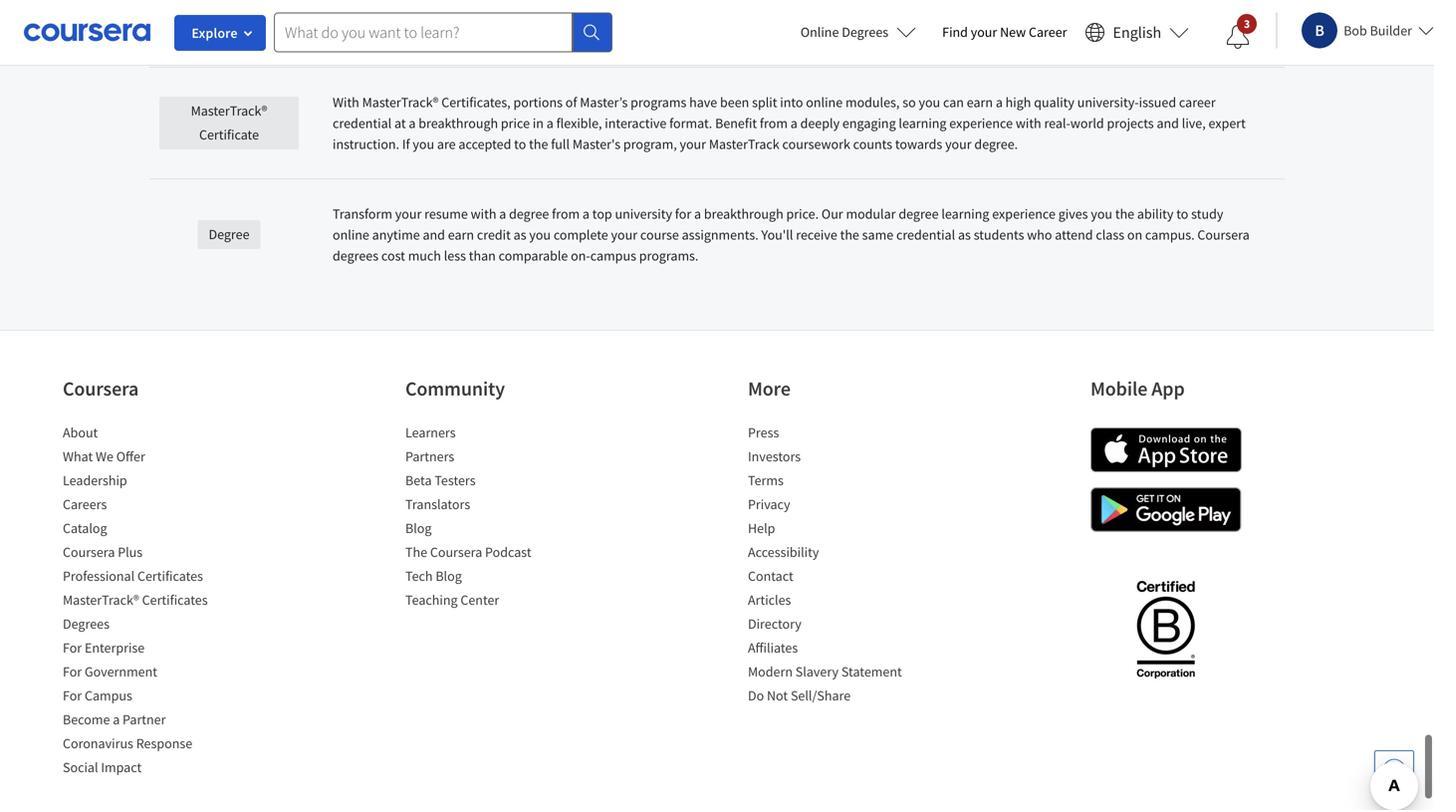 Task type: describe. For each thing, give the bounding box(es) containing it.
1 vertical spatial certificates
[[142, 591, 208, 609]]

leadership
[[63, 471, 127, 489]]

contact link
[[748, 567, 794, 585]]

you right so
[[919, 93, 941, 111]]

coursera inside transform your resume with a degree from a top university for a breakthrough price. our modular degree learning experience gives you the ability to study online anytime and earn credit as you complete your course assignments. you'll receive the same credential as students who attend class on campus. coursera degrees cost much less than comparable on-campus programs.
[[1198, 226, 1250, 244]]

and inside transform your resume with a degree from a top university for a breakthrough price. our modular degree learning experience gives you the ability to study online anytime and earn credit as you complete your course assignments. you'll receive the same credential as students who attend class on campus. coursera degrees cost much less than comparable on-campus programs.
[[423, 226, 445, 244]]

than
[[469, 247, 496, 265]]

the coursera podcast link
[[406, 543, 532, 561]]

campus.
[[1146, 226, 1195, 244]]

partner
[[123, 711, 166, 728]]

1 as from the left
[[514, 226, 527, 244]]

help
[[748, 519, 776, 537]]

university
[[615, 205, 673, 223]]

coursera plus link
[[63, 543, 143, 561]]

bob builder
[[1345, 21, 1413, 39]]

career
[[1180, 93, 1216, 111]]

not
[[767, 687, 788, 705]]

price
[[501, 114, 530, 132]]

press link
[[748, 424, 780, 441]]

response
[[136, 734, 193, 752]]

find
[[943, 23, 969, 41]]

anytime
[[372, 226, 420, 244]]

accessibility
[[748, 543, 820, 561]]

become
[[63, 711, 110, 728]]

been
[[720, 93, 750, 111]]

class
[[1097, 226, 1125, 244]]

comparable
[[499, 247, 568, 265]]

help link
[[748, 519, 776, 537]]

tech blog link
[[406, 567, 462, 585]]

new
[[1001, 23, 1027, 41]]

modular
[[847, 205, 896, 223]]

who
[[1028, 226, 1053, 244]]

list for community
[[406, 423, 575, 614]]

can
[[944, 93, 965, 111]]

sell/share
[[791, 687, 851, 705]]

0 horizontal spatial blog
[[406, 519, 432, 537]]

tech
[[406, 567, 433, 585]]

3
[[1245, 16, 1251, 31]]

certificate for professional certificate
[[199, 14, 259, 32]]

experience inside transform your resume with a degree from a top university for a breakthrough price. our modular degree learning experience gives you the ability to study online anytime and earn credit as you complete your course assignments. you'll receive the same credential as students who attend class on campus. coursera degrees cost much less than comparable on-campus programs.
[[993, 205, 1056, 223]]

beta
[[406, 471, 432, 489]]

1 vertical spatial blog
[[436, 567, 462, 585]]

2 as from the left
[[959, 226, 972, 244]]

online inside transform your resume with a degree from a top university for a breakthrough price. our modular degree learning experience gives you the ability to study online anytime and earn credit as you complete your course assignments. you'll receive the same credential as students who attend class on campus. coursera degrees cost much less than comparable on-campus programs.
[[333, 226, 370, 244]]

more
[[748, 376, 791, 401]]

degree.
[[975, 135, 1019, 153]]

you right if in the top of the page
[[413, 135, 435, 153]]

with inside transform your resume with a degree from a top university for a breakthrough price. our modular degree learning experience gives you the ability to study online anytime and earn credit as you complete your course assignments. you'll receive the same credential as students who attend class on campus. coursera degrees cost much less than comparable on-campus programs.
[[471, 205, 497, 223]]

degrees inside about what we offer leadership careers catalog coursera plus professional certificates mastertrack® certificates degrees for enterprise for government for campus become a partner coronavirus response social impact
[[63, 615, 110, 633]]

format.
[[670, 114, 713, 132]]

mobile app
[[1091, 376, 1186, 401]]

degrees link
[[63, 615, 110, 633]]

terms link
[[748, 471, 784, 489]]

1 horizontal spatial mastertrack®
[[191, 102, 267, 120]]

credential inside with mastertrack® certificates, portions of master's programs have been split into online modules, so you can earn a high quality university-issued career credential at a breakthrough price in a flexible, interactive format. benefit from a deeply engaging learning experience with real-world projects and live, expert instruction. if you are accepted to the full master's program, your mastertrack coursework counts towards your degree.
[[333, 114, 392, 132]]

affiliates link
[[748, 639, 798, 657]]

app
[[1152, 376, 1186, 401]]

learning inside with mastertrack® certificates, portions of master's programs have been split into online modules, so you can earn a high quality university-issued career credential at a breakthrough price in a flexible, interactive format. benefit from a deeply engaging learning experience with real-world projects and live, expert instruction. if you are accepted to the full master's program, your mastertrack coursework counts towards your degree.
[[899, 114, 947, 132]]

a inside about what we offer leadership careers catalog coursera plus professional certificates mastertrack® certificates degrees for enterprise for government for campus become a partner coronavirus response social impact
[[113, 711, 120, 728]]

for campus link
[[63, 687, 132, 705]]

2 for from the top
[[63, 663, 82, 681]]

contact
[[748, 567, 794, 585]]

earn inside with mastertrack® certificates, portions of master's programs have been split into online modules, so you can earn a high quality university-issued career credential at a breakthrough price in a flexible, interactive format. benefit from a deeply engaging learning experience with real-world projects and live, expert instruction. if you are accepted to the full master's program, your mastertrack coursework counts towards your degree.
[[967, 93, 994, 111]]

mastertrack® inside about what we offer leadership careers catalog coursera plus professional certificates mastertrack® certificates degrees for enterprise for government for campus become a partner coronavirus response social impact
[[63, 591, 139, 609]]

from inside transform your resume with a degree from a top university for a breakthrough price. our modular degree learning experience gives you the ability to study online anytime and earn credit as you complete your course assignments. you'll receive the same credential as students who attend class on campus. coursera degrees cost much less than comparable on-campus programs.
[[552, 205, 580, 223]]

builder
[[1371, 21, 1413, 39]]

resume
[[425, 205, 468, 223]]

campus
[[591, 247, 637, 265]]

coronavirus response link
[[63, 734, 193, 752]]

degree
[[209, 225, 250, 243]]

complete
[[554, 226, 609, 244]]

program,
[[624, 135, 677, 153]]

impact
[[101, 758, 142, 776]]

a left high
[[996, 93, 1003, 111]]

2 degree from the left
[[899, 205, 939, 223]]

accepted
[[459, 135, 512, 153]]

with inside with mastertrack® certificates, portions of master's programs have been split into online modules, so you can earn a high quality university-issued career credential at a breakthrough price in a flexible, interactive format. benefit from a deeply engaging learning experience with real-world projects and live, expert instruction. if you are accepted to the full master's program, your mastertrack coursework counts towards your degree.
[[1016, 114, 1042, 132]]

degrees inside dropdown button
[[842, 23, 889, 41]]

coursera inside learners partners beta testers translators blog the coursera podcast tech blog teaching center
[[430, 543, 483, 561]]

attend
[[1056, 226, 1094, 244]]

about link
[[63, 424, 98, 441]]

coursera inside about what we offer leadership careers catalog coursera plus professional certificates mastertrack® certificates degrees for enterprise for government for campus become a partner coronavirus response social impact
[[63, 543, 115, 561]]

same
[[863, 226, 894, 244]]

breakthrough inside with mastertrack® certificates, portions of master's programs have been split into online modules, so you can earn a high quality university-issued career credential at a breakthrough price in a flexible, interactive format. benefit from a deeply engaging learning experience with real-world projects and live, expert instruction. if you are accepted to the full master's program, your mastertrack coursework counts towards your degree.
[[419, 114, 498, 132]]

partners
[[406, 447, 455, 465]]

3 for from the top
[[63, 687, 82, 705]]

experience inside with mastertrack® certificates, portions of master's programs have been split into online modules, so you can earn a high quality university-issued career credential at a breakthrough price in a flexible, interactive format. benefit from a deeply engaging learning experience with real-world projects and live, expert instruction. if you are accepted to the full master's program, your mastertrack coursework counts towards your degree.
[[950, 114, 1013, 132]]

study
[[1192, 205, 1224, 223]]

a right in
[[547, 114, 554, 132]]

coursera up about link at the left bottom of the page
[[63, 376, 139, 401]]

online degrees
[[801, 23, 889, 41]]

breakthrough inside transform your resume with a degree from a top university for a breakthrough price. our modular degree learning experience gives you the ability to study online anytime and earn credit as you complete your course assignments. you'll receive the same credential as students who attend class on campus. coursera degrees cost much less than comparable on-campus programs.
[[704, 205, 784, 223]]

plus
[[118, 543, 143, 561]]

much
[[408, 247, 441, 265]]

privacy
[[748, 495, 791, 513]]

high
[[1006, 93, 1032, 111]]

deeply
[[801, 114, 840, 132]]

transform
[[333, 205, 393, 223]]

coursera image
[[24, 16, 150, 48]]

do
[[748, 687, 765, 705]]

social impact link
[[63, 758, 142, 776]]

catalog link
[[63, 519, 107, 537]]

students
[[974, 226, 1025, 244]]

professional certificate
[[193, 0, 265, 32]]

world
[[1071, 114, 1105, 132]]

get it on google play image
[[1091, 487, 1243, 532]]

articles link
[[748, 591, 792, 609]]

partners link
[[406, 447, 455, 465]]

articles
[[748, 591, 792, 609]]

directory link
[[748, 615, 802, 633]]

projects
[[1108, 114, 1155, 132]]

statement
[[842, 663, 903, 681]]

price.
[[787, 205, 819, 223]]

of
[[566, 93, 577, 111]]



Task type: locate. For each thing, give the bounding box(es) containing it.
from down split
[[760, 114, 788, 132]]

online up deeply
[[806, 93, 843, 111]]

coronavirus
[[63, 734, 133, 752]]

english
[[1114, 22, 1162, 42]]

government
[[85, 663, 157, 681]]

1 horizontal spatial as
[[959, 226, 972, 244]]

0 horizontal spatial breakthrough
[[419, 114, 498, 132]]

slavery
[[796, 663, 839, 681]]

find your new career link
[[933, 20, 1078, 45]]

1 horizontal spatial online
[[806, 93, 843, 111]]

mastertrack® certificates link
[[63, 591, 208, 609]]

center
[[461, 591, 500, 609]]

1 vertical spatial experience
[[993, 205, 1056, 223]]

0 horizontal spatial online
[[333, 226, 370, 244]]

online up degrees
[[333, 226, 370, 244]]

transform your resume with a degree from a top university for a breakthrough price. our modular degree learning experience gives you the ability to study online anytime and earn credit as you complete your course assignments. you'll receive the same credential as students who attend class on campus. coursera degrees cost much less than comparable on-campus programs.
[[333, 205, 1250, 265]]

0 horizontal spatial list
[[63, 423, 232, 781]]

mastertrack® certificate
[[191, 102, 267, 143]]

on-
[[571, 247, 591, 265]]

1 horizontal spatial from
[[760, 114, 788, 132]]

0 vertical spatial degrees
[[842, 23, 889, 41]]

credential
[[333, 114, 392, 132], [897, 226, 956, 244]]

offer
[[116, 447, 145, 465]]

the up on
[[1116, 205, 1135, 223]]

investors
[[748, 447, 801, 465]]

careers
[[63, 495, 107, 513]]

1 horizontal spatial degree
[[899, 205, 939, 223]]

degree right modular
[[899, 205, 939, 223]]

0 vertical spatial certificates
[[137, 567, 203, 585]]

professional inside about what we offer leadership careers catalog coursera plus professional certificates mastertrack® certificates degrees for enterprise for government for campus become a partner coronavirus response social impact
[[63, 567, 135, 585]]

your down format.
[[680, 135, 707, 153]]

are
[[437, 135, 456, 153]]

to inside transform your resume with a degree from a top university for a breakthrough price. our modular degree learning experience gives you the ability to study online anytime and earn credit as you complete your course assignments. you'll receive the same credential as students who attend class on campus. coursera degrees cost much less than comparable on-campus programs.
[[1177, 205, 1189, 223]]

0 vertical spatial the
[[529, 135, 548, 153]]

and up the much
[[423, 226, 445, 244]]

with up credit
[[471, 205, 497, 223]]

your
[[971, 23, 998, 41], [680, 135, 707, 153], [946, 135, 972, 153], [395, 205, 422, 223], [611, 226, 638, 244]]

0 vertical spatial professional
[[193, 0, 265, 8]]

coursera
[[1198, 226, 1250, 244], [63, 376, 139, 401], [63, 543, 115, 561], [430, 543, 483, 561]]

your left degree.
[[946, 135, 972, 153]]

0 horizontal spatial credential
[[333, 114, 392, 132]]

with
[[1016, 114, 1042, 132], [471, 205, 497, 223]]

counts
[[854, 135, 893, 153]]

1 vertical spatial to
[[1177, 205, 1189, 223]]

b
[[1316, 20, 1325, 40]]

show notifications image
[[1227, 25, 1251, 49]]

the inside with mastertrack® certificates, portions of master's programs have been split into online modules, so you can earn a high quality university-issued career credential at a breakthrough price in a flexible, interactive format. benefit from a deeply engaging learning experience with real-world projects and live, expert instruction. if you are accepted to the full master's program, your mastertrack coursework counts towards your degree.
[[529, 135, 548, 153]]

1 certificate from the top
[[199, 14, 259, 32]]

blog up the
[[406, 519, 432, 537]]

credit
[[477, 226, 511, 244]]

for up become
[[63, 687, 82, 705]]

mastertrack
[[709, 135, 780, 153]]

experience
[[950, 114, 1013, 132], [993, 205, 1056, 223]]

degrees
[[333, 247, 379, 265]]

find your new career
[[943, 23, 1068, 41]]

1 horizontal spatial to
[[1177, 205, 1189, 223]]

1 horizontal spatial credential
[[897, 226, 956, 244]]

mastertrack® up at on the top left
[[362, 93, 439, 111]]

the down in
[[529, 135, 548, 153]]

full
[[551, 135, 570, 153]]

1 vertical spatial degrees
[[63, 615, 110, 633]]

0 horizontal spatial degrees
[[63, 615, 110, 633]]

professional certificates link
[[63, 567, 203, 585]]

you up class
[[1092, 205, 1113, 223]]

earn right can in the right top of the page
[[967, 93, 994, 111]]

cost
[[382, 247, 405, 265]]

0 vertical spatial with
[[1016, 114, 1042, 132]]

coursera down catalog
[[63, 543, 115, 561]]

0 vertical spatial certificate
[[199, 14, 259, 32]]

course
[[641, 226, 679, 244]]

breakthrough up assignments.
[[704, 205, 784, 223]]

list for more
[[748, 423, 918, 710]]

explore button
[[174, 15, 266, 51]]

a down into
[[791, 114, 798, 132]]

terms
[[748, 471, 784, 489]]

1 horizontal spatial professional
[[193, 0, 265, 8]]

certificates down professional certificates link
[[142, 591, 208, 609]]

0 horizontal spatial degree
[[509, 205, 549, 223]]

2 vertical spatial for
[[63, 687, 82, 705]]

2 vertical spatial the
[[841, 226, 860, 244]]

What do you want to learn? text field
[[274, 12, 573, 52]]

certificate for mastertrack® certificate
[[199, 126, 259, 143]]

master's
[[573, 135, 621, 153]]

on
[[1128, 226, 1143, 244]]

1 vertical spatial breakthrough
[[704, 205, 784, 223]]

modern slavery statement link
[[748, 663, 903, 681]]

download on the app store image
[[1091, 428, 1243, 472]]

help center image
[[1383, 758, 1407, 782]]

translators
[[406, 495, 471, 513]]

1 vertical spatial for
[[63, 663, 82, 681]]

0 vertical spatial breakthrough
[[419, 114, 498, 132]]

1 horizontal spatial with
[[1016, 114, 1042, 132]]

0 vertical spatial to
[[514, 135, 526, 153]]

for
[[675, 205, 692, 223]]

list containing about
[[63, 423, 232, 781]]

1 horizontal spatial breakthrough
[[704, 205, 784, 223]]

mastertrack® up "degrees" link
[[63, 591, 139, 609]]

0 horizontal spatial professional
[[63, 567, 135, 585]]

english button
[[1078, 0, 1198, 65]]

experience up degree.
[[950, 114, 1013, 132]]

mastertrack® down explore popup button
[[191, 102, 267, 120]]

a up credit
[[499, 205, 507, 223]]

as
[[514, 226, 527, 244], [959, 226, 972, 244]]

investors link
[[748, 447, 801, 465]]

the
[[529, 135, 548, 153], [1116, 205, 1135, 223], [841, 226, 860, 244]]

list containing learners
[[406, 423, 575, 614]]

0 vertical spatial blog
[[406, 519, 432, 537]]

1 horizontal spatial list
[[406, 423, 575, 614]]

quality
[[1035, 93, 1075, 111]]

1 horizontal spatial earn
[[967, 93, 994, 111]]

from up 'complete'
[[552, 205, 580, 223]]

mobile
[[1091, 376, 1148, 401]]

1 vertical spatial earn
[[448, 226, 474, 244]]

degrees right online
[[842, 23, 889, 41]]

receive
[[796, 226, 838, 244]]

for government link
[[63, 663, 157, 681]]

coursework
[[783, 135, 851, 153]]

credential right the same at the right of page
[[897, 226, 956, 244]]

0 horizontal spatial and
[[423, 226, 445, 244]]

our
[[822, 205, 844, 223]]

blog link
[[406, 519, 432, 537]]

your up anytime at top
[[395, 205, 422, 223]]

0 vertical spatial earn
[[967, 93, 994, 111]]

learning up towards
[[899, 114, 947, 132]]

2 horizontal spatial mastertrack®
[[362, 93, 439, 111]]

at
[[395, 114, 406, 132]]

coursera up tech blog link
[[430, 543, 483, 561]]

0 horizontal spatial with
[[471, 205, 497, 223]]

certificate inside mastertrack® certificate
[[199, 126, 259, 143]]

to down price
[[514, 135, 526, 153]]

with down high
[[1016, 114, 1042, 132]]

0 horizontal spatial from
[[552, 205, 580, 223]]

for up for campus link
[[63, 663, 82, 681]]

social
[[63, 758, 98, 776]]

1 horizontal spatial and
[[1157, 114, 1180, 132]]

a down "campus" on the bottom left of the page
[[113, 711, 120, 728]]

we
[[96, 447, 114, 465]]

and inside with mastertrack® certificates, portions of master's programs have been split into online modules, so you can earn a high quality university-issued career credential at a breakthrough price in a flexible, interactive format. benefit from a deeply engaging learning experience with real-world projects and live, expert instruction. if you are accepted to the full master's program, your mastertrack coursework counts towards your degree.
[[1157, 114, 1180, 132]]

certificates
[[137, 567, 203, 585], [142, 591, 208, 609]]

accessibility link
[[748, 543, 820, 561]]

1 vertical spatial certificate
[[199, 126, 259, 143]]

with
[[333, 93, 360, 111]]

into
[[781, 93, 804, 111]]

degrees up for enterprise link
[[63, 615, 110, 633]]

credential inside transform your resume with a degree from a top university for a breakthrough price. our modular degree learning experience gives you the ability to study online anytime and earn credit as you complete your course assignments. you'll receive the same credential as students who attend class on campus. coursera degrees cost much less than comparable on-campus programs.
[[897, 226, 956, 244]]

interactive
[[605, 114, 667, 132]]

certificates up mastertrack® certificates link
[[137, 567, 203, 585]]

2 horizontal spatial list
[[748, 423, 918, 710]]

a right at on the top left
[[409, 114, 416, 132]]

0 vertical spatial for
[[63, 639, 82, 657]]

1 vertical spatial and
[[423, 226, 445, 244]]

with mastertrack® certificates, portions of master's programs have been split into online modules, so you can earn a high quality university-issued career credential at a breakthrough price in a flexible, interactive format. benefit from a deeply engaging learning experience with real-world projects and live, expert instruction. if you are accepted to the full master's program, your mastertrack coursework counts towards your degree.
[[333, 93, 1247, 153]]

towards
[[896, 135, 943, 153]]

0 horizontal spatial as
[[514, 226, 527, 244]]

instruction.
[[333, 135, 400, 153]]

about what we offer leadership careers catalog coursera plus professional certificates mastertrack® certificates degrees for enterprise for government for campus become a partner coronavirus response social impact
[[63, 424, 208, 776]]

1 vertical spatial online
[[333, 226, 370, 244]]

3 list from the left
[[748, 423, 918, 710]]

blog up the teaching center link
[[436, 567, 462, 585]]

list containing press
[[748, 423, 918, 710]]

credential up 'instruction.'
[[333, 114, 392, 132]]

list for coursera
[[63, 423, 232, 781]]

have
[[690, 93, 718, 111]]

to up campus.
[[1177, 205, 1189, 223]]

your inside 'link'
[[971, 23, 998, 41]]

0 horizontal spatial the
[[529, 135, 548, 153]]

professional
[[193, 0, 265, 8], [63, 567, 135, 585]]

professional up explore popup button
[[193, 0, 265, 8]]

2 list from the left
[[406, 423, 575, 614]]

programs.
[[639, 247, 699, 265]]

1 horizontal spatial blog
[[436, 567, 462, 585]]

you up comparable
[[530, 226, 551, 244]]

0 vertical spatial experience
[[950, 114, 1013, 132]]

degree up credit
[[509, 205, 549, 223]]

portions
[[514, 93, 563, 111]]

learners partners beta testers translators blog the coursera podcast tech blog teaching center
[[406, 424, 532, 609]]

flexible,
[[557, 114, 602, 132]]

earn
[[967, 93, 994, 111], [448, 226, 474, 244]]

0 vertical spatial online
[[806, 93, 843, 111]]

0 vertical spatial credential
[[333, 114, 392, 132]]

and
[[1157, 114, 1180, 132], [423, 226, 445, 244]]

your right find
[[971, 23, 998, 41]]

2 certificate from the top
[[199, 126, 259, 143]]

gives
[[1059, 205, 1089, 223]]

1 vertical spatial the
[[1116, 205, 1135, 223]]

what we offer link
[[63, 447, 145, 465]]

1 vertical spatial with
[[471, 205, 497, 223]]

list
[[63, 423, 232, 781], [406, 423, 575, 614], [748, 423, 918, 710]]

coursera down study
[[1198, 226, 1250, 244]]

for down "degrees" link
[[63, 639, 82, 657]]

earn up less
[[448, 226, 474, 244]]

experience up who
[[993, 205, 1056, 223]]

0 vertical spatial from
[[760, 114, 788, 132]]

and down issued
[[1157, 114, 1180, 132]]

earn inside transform your resume with a degree from a top university for a breakthrough price. our modular degree learning experience gives you the ability to study online anytime and earn credit as you complete your course assignments. you'll receive the same credential as students who attend class on campus. coursera degrees cost much less than comparable on-campus programs.
[[448, 226, 474, 244]]

your up campus
[[611, 226, 638, 244]]

certificate inside professional certificate
[[199, 14, 259, 32]]

1 vertical spatial from
[[552, 205, 580, 223]]

to inside with mastertrack® certificates, portions of master's programs have been split into online modules, so you can earn a high quality university-issued career credential at a breakthrough price in a flexible, interactive format. benefit from a deeply engaging learning experience with real-world projects and live, expert instruction. if you are accepted to the full master's program, your mastertrack coursework counts towards your degree.
[[514, 135, 526, 153]]

as up comparable
[[514, 226, 527, 244]]

learning up students
[[942, 205, 990, 223]]

as left students
[[959, 226, 972, 244]]

0 horizontal spatial to
[[514, 135, 526, 153]]

the down our on the right top of page
[[841, 226, 860, 244]]

2 horizontal spatial the
[[1116, 205, 1135, 223]]

0 vertical spatial learning
[[899, 114, 947, 132]]

benefit
[[716, 114, 757, 132]]

1 vertical spatial learning
[[942, 205, 990, 223]]

certificate
[[199, 14, 259, 32], [199, 126, 259, 143]]

directory
[[748, 615, 802, 633]]

breakthrough up "are"
[[419, 114, 498, 132]]

online inside with mastertrack® certificates, portions of master's programs have been split into online modules, so you can earn a high quality university-issued career credential at a breakthrough price in a flexible, interactive format. benefit from a deeply engaging learning experience with real-world projects and live, expert instruction. if you are accepted to the full master's program, your mastertrack coursework counts towards your degree.
[[806, 93, 843, 111]]

1 for from the top
[[63, 639, 82, 657]]

become a partner link
[[63, 711, 166, 728]]

0 horizontal spatial mastertrack®
[[63, 591, 139, 609]]

1 vertical spatial credential
[[897, 226, 956, 244]]

careers link
[[63, 495, 107, 513]]

1 vertical spatial professional
[[63, 567, 135, 585]]

programs
[[631, 93, 687, 111]]

testers
[[435, 471, 476, 489]]

expert
[[1209, 114, 1247, 132]]

0 horizontal spatial earn
[[448, 226, 474, 244]]

from inside with mastertrack® certificates, portions of master's programs have been split into online modules, so you can earn a high quality university-issued career credential at a breakthrough price in a flexible, interactive format. benefit from a deeply engaging learning experience with real-world projects and live, expert instruction. if you are accepted to the full master's program, your mastertrack coursework counts towards your degree.
[[760, 114, 788, 132]]

mastertrack® inside with mastertrack® certificates, portions of master's programs have been split into online modules, so you can earn a high quality university-issued career credential at a breakthrough price in a flexible, interactive format. benefit from a deeply engaging learning experience with real-world projects and live, expert instruction. if you are accepted to the full master's program, your mastertrack coursework counts towards your degree.
[[362, 93, 439, 111]]

teaching
[[406, 591, 458, 609]]

learners
[[406, 424, 456, 441]]

a left the top
[[583, 205, 590, 223]]

learning inside transform your resume with a degree from a top university for a breakthrough price. our modular degree learning experience gives you the ability to study online anytime and earn credit as you complete your course assignments. you'll receive the same credential as students who attend class on campus. coursera degrees cost much less than comparable on-campus programs.
[[942, 205, 990, 223]]

for
[[63, 639, 82, 657], [63, 663, 82, 681], [63, 687, 82, 705]]

1 list from the left
[[63, 423, 232, 781]]

logo of certified b corporation image
[[1126, 569, 1207, 689]]

0 vertical spatial and
[[1157, 114, 1180, 132]]

what
[[63, 447, 93, 465]]

None search field
[[274, 12, 613, 52]]

professional down the coursera plus link
[[63, 567, 135, 585]]

1 degree from the left
[[509, 205, 549, 223]]

a right for
[[695, 205, 702, 223]]

1 horizontal spatial the
[[841, 226, 860, 244]]

1 horizontal spatial degrees
[[842, 23, 889, 41]]



Task type: vqa. For each thing, say whether or not it's contained in the screenshot.
Articles link
yes



